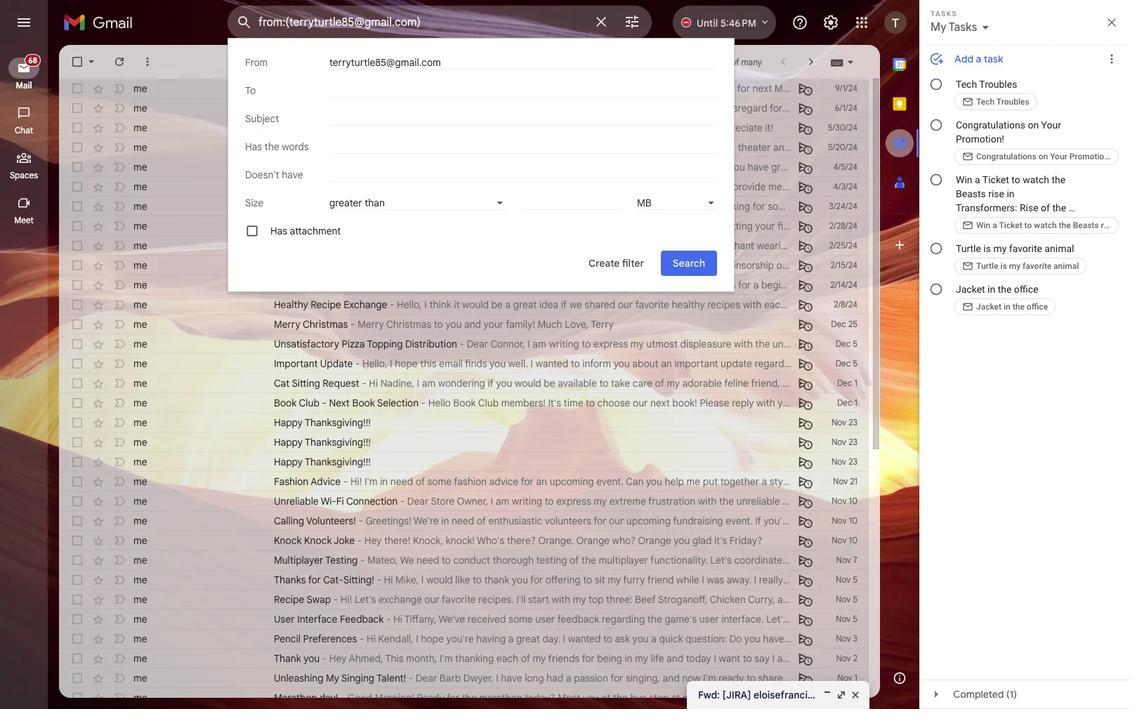 Task type: vqa. For each thing, say whether or not it's contained in the screenshot.
Mail heading
yes



Task type: locate. For each thing, give the bounding box(es) containing it.
1 happy thanksgiving!!! from the top
[[274, 417, 371, 429]]

the right read
[[949, 358, 964, 370]]

i left "lo"
[[1100, 102, 1103, 114]]

test
[[793, 554, 810, 567]]

for up recipes
[[738, 279, 751, 291]]

3 5 from the top
[[853, 575, 858, 585]]

appreciate down disregard in the top right of the page
[[715, 122, 763, 134]]

1 able from the top
[[485, 161, 504, 173]]

3 happy thanksgiving!!! from the top
[[274, 456, 371, 468]]

fun
[[890, 299, 905, 311]]

me for 27th row from the bottom of the main content containing me
[[133, 161, 147, 173]]

1 23 from the top
[[849, 417, 858, 428]]

10
[[849, 496, 858, 506], [849, 516, 858, 526], [849, 535, 858, 546]]

final
[[274, 220, 295, 232]]

3 23 from the top
[[849, 457, 858, 467]]

think right don't
[[1076, 102, 1098, 114]]

0 horizontal spatial day.
[[542, 633, 561, 645]]

well.
[[508, 358, 528, 370]]

2 nov 5 from the top
[[836, 594, 858, 605]]

0 vertical spatial need
[[390, 476, 413, 488]]

1 vertical spatial nov 1
[[837, 693, 858, 703]]

- up pizza
[[350, 318, 355, 331]]

for down experience
[[497, 122, 510, 134]]

nov 5 for are
[[836, 594, 858, 605]]

10 for friday?
[[849, 535, 858, 546]]

refresh image
[[112, 55, 126, 69]]

24 row from the top
[[59, 570, 1130, 590]]

could left use
[[505, 279, 530, 291]]

hello, for hello, i hope this email finds you well. i wanted to inform you about an  important update regarding our upcoming event. please read the attached  document for more informa
[[362, 358, 387, 370]]

nov for marathon day! - good morning! ready for the marathon today? meet you at the bus stop at  noon! -terry
[[837, 693, 852, 703]]

1 vertical spatial love,
[[1077, 653, 1101, 665]]

0 vertical spatial love,
[[565, 318, 589, 331]]

0 vertical spatial tips
[[719, 279, 736, 291]]

1 vertical spatial my
[[326, 672, 339, 685]]

has scheduled message image
[[799, 81, 813, 96], [799, 101, 813, 115], [799, 160, 813, 174], [799, 671, 813, 686]]

a left quick
[[651, 633, 657, 645]]

0 vertical spatial able
[[485, 161, 504, 173]]

family!
[[506, 318, 535, 331]]

tab list
[[880, 45, 919, 659]]

do
[[643, 279, 656, 291], [729, 633, 742, 645]]

together
[[720, 476, 759, 488]]

happy thanksgiving!!! for 2nd 'happy thanksgiving!!!' link from the top
[[274, 436, 371, 449]]

some left fashion
[[427, 476, 452, 488]]

motivated
[[894, 200, 939, 213]]

5 5 from the top
[[853, 614, 858, 624]]

- down "inquiry"
[[334, 200, 339, 213]]

dec 5 for unsatisfactory pizza topping distribution -
[[836, 339, 858, 349]]

2 row from the top
[[59, 118, 869, 138]]

1 vertical spatial thank
[[484, 574, 509, 586]]

1 nov 1 from the top
[[837, 673, 858, 683]]

2 knock from the left
[[304, 535, 332, 547]]

my up appreciation
[[274, 102, 287, 114]]

to left roll
[[822, 515, 831, 527]]

3 thanksgiving!!! from the top
[[305, 456, 371, 468]]

0 vertical spatial happy
[[274, 417, 303, 429]]

None checkbox
[[70, 55, 84, 69], [70, 101, 84, 115], [70, 140, 84, 155], [70, 160, 84, 174], [70, 180, 84, 194], [70, 199, 84, 214], [70, 219, 84, 233], [70, 258, 84, 273], [70, 278, 84, 292], [70, 317, 84, 332], [70, 337, 84, 351], [70, 357, 84, 371], [70, 396, 84, 410], [70, 573, 84, 587], [70, 652, 84, 666], [70, 671, 84, 686], [70, 691, 84, 705], [70, 55, 84, 69], [70, 101, 84, 115], [70, 140, 84, 155], [70, 160, 84, 174], [70, 180, 84, 194], [70, 199, 84, 214], [70, 219, 84, 233], [70, 258, 84, 273], [70, 278, 84, 292], [70, 317, 84, 332], [70, 337, 84, 351], [70, 357, 84, 371], [70, 396, 84, 410], [70, 573, 84, 587], [70, 652, 84, 666], [70, 671, 84, 686], [70, 691, 84, 705]]

can down party.
[[662, 181, 679, 193]]

2 has scheduled message image from the top
[[799, 101, 813, 115]]

advice left 3/24/24
[[795, 200, 824, 213]]

has scheduled message image for it!
[[799, 121, 813, 135]]

identify
[[1052, 554, 1085, 567]]

unsatisfactory
[[274, 338, 339, 350]]

0 horizontal spatial need
[[390, 476, 413, 488]]

book right next
[[352, 397, 375, 409]]

0 horizontal spatial book
[[274, 397, 297, 409]]

0 vertical spatial day.
[[683, 102, 701, 114]]

0 vertical spatial happy thanksgiving!!! link
[[274, 416, 792, 430]]

mail heading
[[0, 80, 48, 91]]

hi left nadine,
[[369, 377, 378, 390]]

each down beginner
[[764, 299, 786, 311]]

3 nov 10 from the top
[[832, 535, 858, 546]]

4 5 from the top
[[853, 594, 858, 605]]

1 for unleashing my singing talent! -
[[854, 673, 858, 683]]

2 vertical spatial thanksgiving!!!
[[305, 456, 371, 468]]

From text field
[[329, 55, 717, 70]]

clear search image
[[587, 8, 615, 36]]

words
[[282, 140, 309, 153]]

know!
[[1058, 377, 1084, 390]]

me for 13th row from the bottom
[[133, 456, 147, 468]]

0 horizontal spatial merry
[[274, 318, 300, 331]]

10 down up
[[849, 535, 858, 546]]

really up curry,
[[759, 574, 783, 586]]

0 horizontal spatial let's
[[355, 594, 376, 606]]

3
[[853, 634, 858, 644]]

an right 'into'
[[981, 515, 992, 527]]

doesn't have
[[245, 169, 303, 181]]

1 happy thanksgiving!!! link from the top
[[274, 416, 792, 430]]

has scheduled message image for -
[[799, 671, 813, 686]]

20 row from the top
[[59, 492, 869, 511]]

25
[[848, 319, 858, 329]]

uncomfortable
[[274, 141, 341, 154]]

1 horizontal spatial knock
[[304, 535, 332, 547]]

dear greg, i had a horrible experience during your lyft drive the other  day. your disregard for basic travel rules and traffic laws made my ride  miserable. i don't think i can lo
[[369, 102, 1130, 114]]

doesn't
[[245, 169, 279, 181]]

lyft up appreciation
[[290, 102, 307, 114]]

a left preference
[[787, 633, 792, 645]]

1 dec 5 from the top
[[836, 339, 858, 349]]

1 horizontal spatial any
[[1088, 554, 1104, 567]]

dec for wanted
[[836, 358, 851, 369]]

5 row from the top
[[59, 177, 1078, 197]]

4/5/24
[[833, 162, 858, 172]]

1 has scheduled message image from the top
[[799, 81, 813, 96]]

0 vertical spatial like
[[422, 122, 437, 134]]

mr.
[[783, 377, 796, 390]]

1 horizontal spatial at
[[602, 692, 611, 704]]

0 vertical spatial think
[[1076, 102, 1098, 114]]

to
[[439, 122, 448, 134], [506, 161, 515, 173], [1053, 161, 1062, 173], [507, 200, 516, 213], [584, 200, 593, 213], [861, 200, 870, 213], [597, 240, 606, 252], [886, 240, 895, 252], [1017, 299, 1026, 311], [434, 318, 443, 331], [571, 358, 580, 370], [599, 377, 609, 390], [822, 515, 831, 527], [442, 554, 451, 567], [473, 574, 482, 586], [583, 574, 592, 586], [603, 633, 612, 645], [1123, 633, 1130, 645], [743, 653, 752, 665], [914, 689, 924, 702]]

hello, up uncomfortable movie theater seats -
[[360, 122, 385, 134]]

need up knock!
[[452, 515, 474, 527]]

has for has attachment
[[270, 225, 287, 237]]

finds
[[465, 358, 487, 370]]

me for eighth row from the bottom
[[133, 554, 147, 567]]

friend
[[647, 574, 674, 586]]

- left 'hello!'
[[330, 279, 334, 291]]

row
[[59, 98, 1130, 118], [59, 118, 869, 138], [59, 138, 869, 157], [59, 157, 1130, 177], [59, 177, 1078, 197], [59, 197, 1130, 216], [59, 216, 869, 236], [59, 236, 1130, 256], [59, 275, 869, 295], [59, 295, 1130, 315], [59, 315, 869, 334], [59, 334, 869, 354], [59, 354, 1130, 374], [59, 374, 1130, 393], [59, 393, 869, 413], [59, 413, 869, 433], [59, 433, 869, 452], [59, 452, 869, 472], [59, 472, 869, 492], [59, 492, 869, 511], [59, 511, 1130, 531], [59, 531, 869, 551], [59, 551, 1130, 570], [59, 570, 1130, 590], [59, 590, 930, 610], [59, 610, 869, 629], [59, 629, 1130, 649], [59, 649, 1126, 669], [59, 669, 869, 688], [59, 688, 869, 708]]

0 horizontal spatial you're
[[446, 633, 474, 645]]

1 horizontal spatial let
[[1085, 161, 1099, 173]]

0 vertical spatial could
[[1086, 240, 1110, 252]]

1 vertical spatial are
[[883, 594, 898, 606]]

testing
[[325, 554, 358, 567]]

tell
[[879, 574, 892, 586]]

3 nov 23 from the top
[[832, 457, 858, 467]]

0 vertical spatial great
[[771, 161, 795, 173]]

2 horizontal spatial can
[[1105, 102, 1122, 114]]

nov 23 for third 'happy thanksgiving!!!' link
[[832, 457, 858, 467]]

dec 1
[[837, 378, 858, 388], [837, 398, 858, 408]]

me for 27th row from the top of the main content containing me
[[133, 633, 147, 645]]

me for 1st 'me' row from the bottom of the page
[[133, 259, 147, 272]]

2 nov 23 from the top
[[832, 437, 858, 447]]

me for 3rd row from the bottom of the main content containing me
[[133, 653, 147, 665]]

dec right mr.
[[837, 378, 852, 388]]

stay
[[873, 200, 891, 213]]

me for 23th row from the bottom of the main content containing me
[[133, 240, 147, 252]]

your
[[572, 102, 592, 114], [512, 122, 532, 134], [546, 200, 566, 213], [484, 318, 504, 331], [863, 515, 883, 527], [1027, 574, 1047, 586]]

Search in mail text field
[[258, 15, 584, 29]]

3 has scheduled message image from the top
[[799, 160, 813, 174]]

1 vertical spatial dec 5
[[836, 358, 858, 369]]

2 horizontal spatial need
[[452, 515, 474, 527]]

1 horizontal spatial can
[[662, 181, 679, 193]]

- up sitting! at left
[[360, 554, 365, 567]]

nov for unleashing my singing talent! -
[[837, 673, 852, 683]]

Doesn't have text field
[[329, 168, 717, 182]]

of many
[[729, 57, 762, 67]]

dec 5
[[836, 339, 858, 349], [836, 358, 858, 369]]

26 row from the top
[[59, 610, 869, 629]]

1 nov 23 from the top
[[832, 417, 858, 428]]

3 10 from the top
[[849, 535, 858, 546]]

me for 21th row from the bottom
[[133, 299, 147, 311]]

me for 26th row from the top
[[133, 613, 147, 626]]

2 happy thanksgiving!!! from the top
[[274, 436, 371, 449]]

0 horizontal spatial tips
[[719, 279, 736, 291]]

- right the seats
[[437, 141, 441, 154]]

1 vertical spatial meet
[[558, 692, 580, 704]]

user
[[274, 613, 295, 626]]

2 10 from the top
[[849, 516, 858, 526]]

0 horizontal spatial christmas
[[303, 318, 348, 331]]

main content
[[59, 45, 1130, 709]]

2 vertical spatial nov 10
[[832, 535, 858, 546]]

0 vertical spatial nov 1
[[837, 673, 858, 683]]

for up start
[[530, 574, 543, 586]]

None checkbox
[[70, 81, 84, 96], [70, 121, 84, 135], [70, 239, 84, 253], [70, 298, 84, 312], [70, 376, 84, 391], [70, 416, 84, 430], [70, 435, 84, 450], [70, 455, 84, 469], [70, 475, 84, 489], [70, 494, 84, 509], [70, 514, 84, 528], [70, 534, 84, 548], [70, 553, 84, 568], [70, 593, 84, 607], [70, 612, 84, 627], [70, 632, 84, 646], [70, 81, 84, 96], [70, 121, 84, 135], [70, 239, 84, 253], [70, 298, 84, 312], [70, 376, 84, 391], [70, 416, 84, 430], [70, 435, 84, 450], [70, 455, 84, 469], [70, 475, 84, 489], [70, 494, 84, 509], [70, 514, 84, 528], [70, 534, 84, 548], [70, 553, 84, 568], [70, 593, 84, 607], [70, 612, 84, 627], [70, 632, 84, 646]]

1 horizontal spatial favorite
[[635, 299, 669, 311]]

nov 7
[[836, 555, 858, 565]]

1 merry from the left
[[274, 318, 300, 331]]

2 horizontal spatial with
[[785, 181, 803, 193]]

you
[[479, 122, 495, 134], [423, 161, 439, 173], [729, 161, 745, 173], [918, 161, 934, 173], [682, 181, 698, 193], [423, 200, 440, 213], [1067, 240, 1083, 252], [658, 279, 675, 291], [446, 318, 462, 331], [490, 358, 506, 370], [614, 358, 630, 370], [496, 377, 512, 390], [646, 476, 662, 488], [674, 535, 690, 547], [512, 574, 528, 586], [632, 633, 649, 645], [744, 633, 761, 645], [304, 653, 320, 665], [828, 653, 844, 665], [953, 653, 969, 665], [926, 689, 943, 702], [583, 692, 599, 704]]

1 vertical spatial nov 23
[[832, 437, 858, 447]]

2 vertical spatial nov 5
[[836, 614, 858, 624]]

party.
[[670, 161, 695, 173]]

music,
[[833, 161, 861, 173]]

nov for calling volunteers! - greetings! we're in need of enthusiastic volunteers for our upcoming  fundraising event. if you're ready to roll up your sleeves and dive into an  exciting day of making a positiv
[[832, 516, 847, 526]]

4 has scheduled message image from the top
[[799, 671, 813, 686]]

6 row from the top
[[59, 197, 1130, 216]]

me for 17th row from the bottom
[[133, 377, 147, 390]]

help
[[665, 476, 684, 488]]

and up spend
[[960, 633, 977, 645]]

1 horizontal spatial has
[[270, 225, 287, 237]]

2 dec 1 from the top
[[837, 398, 858, 408]]

spaces heading
[[0, 170, 48, 181]]

day!
[[319, 692, 338, 704]]

merry christmas - merry christmas to you and your family! much love, terry
[[274, 318, 614, 331]]

pop out image
[[836, 690, 847, 701]]

1 vertical spatial me row
[[59, 256, 869, 275]]

of right day
[[1051, 515, 1060, 527]]

has scheduled message image for today
[[799, 652, 813, 666]]

19 row from the top
[[59, 472, 869, 492]]

1 thanksgiving!!! from the top
[[305, 417, 371, 429]]

0 vertical spatial meet
[[14, 215, 34, 225]]

2 1 from the top
[[854, 398, 858, 408]]

1 right pop out icon
[[854, 693, 858, 703]]

i right the mike,
[[421, 574, 424, 586]]

let's
[[710, 554, 732, 567], [355, 594, 376, 606]]

document
[[1009, 358, 1054, 370]]

day
[[334, 122, 351, 134]]

and left dive
[[921, 515, 938, 527]]

simulate
[[912, 554, 950, 567]]

2 happy from the top
[[274, 436, 303, 449]]

2 5 from the top
[[853, 358, 858, 369]]

3 happy from the top
[[274, 456, 303, 468]]

1 vertical spatial advice
[[489, 476, 519, 488]]

am
[[374, 161, 387, 173], [374, 200, 388, 213], [681, 200, 695, 213], [369, 279, 383, 291], [422, 377, 436, 390], [874, 377, 888, 390]]

lyft up support
[[595, 102, 611, 114]]

ready
[[794, 515, 819, 527]]

need down knock,
[[417, 554, 439, 567]]

to right curious
[[1123, 633, 1130, 645]]

hello, for hello, i would like to thank you for your constant support and friendship.  i really appreciate it!
[[360, 122, 385, 134]]

2 dec 5 from the top
[[836, 358, 858, 369]]

dec down dec 25
[[836, 339, 851, 349]]

1 1 from the top
[[854, 378, 858, 388]]

event. up who?
[[596, 476, 624, 488]]

offering
[[546, 574, 581, 586]]

am down volunteer inquiry - dear james, i'm interested in volunteering at the community center. can you  please provide me with more information on how i can get involved? thank  you, terry
[[681, 200, 695, 213]]

1 row from the top
[[59, 98, 1130, 118]]

pencils?
[[1033, 633, 1070, 645]]

1
[[854, 378, 858, 388], [854, 398, 858, 408], [854, 673, 858, 683], [854, 693, 858, 703]]

2 orange from the left
[[638, 535, 671, 547]]

looking
[[718, 200, 750, 213]]

me for third row from the top of the main content containing me
[[133, 141, 147, 154]]

- right the request at the left of page
[[362, 377, 366, 390]]

thanksgiving!!! for 2nd 'happy thanksgiving!!!' link from the top
[[305, 436, 371, 449]]

great left taste
[[771, 161, 795, 173]]

conduct
[[453, 554, 490, 567]]

2 vertical spatial some
[[427, 476, 452, 488]]

it
[[454, 299, 460, 311]]

on down naturally
[[885, 181, 896, 193]]

21 row from the top
[[59, 511, 1130, 531]]

gmail image
[[63, 8, 140, 37]]

a right 'over'
[[946, 240, 951, 252]]

3 happy thanksgiving!!! link from the top
[[274, 455, 792, 469]]

friends
[[548, 653, 580, 665]]

Search in mail search field
[[228, 6, 652, 39]]

you up say
[[744, 633, 761, 645]]

1 vertical spatial able
[[485, 200, 504, 213]]

1 vertical spatial can
[[925, 181, 941, 193]]

hello, down the unsatisfactory pizza topping distribution -
[[362, 358, 387, 370]]

book down cat in the left of the page
[[274, 397, 297, 409]]

important
[[274, 358, 318, 370]]

would up interested
[[442, 161, 468, 173]]

To text field
[[329, 84, 717, 98]]

0 horizontal spatial can
[[894, 554, 910, 567]]

5 has scheduled message image from the top
[[799, 652, 813, 666]]

die
[[1121, 299, 1130, 311]]

thank
[[1005, 181, 1032, 193], [274, 653, 301, 665]]

you down horrible
[[479, 122, 495, 134]]

with down offering
[[552, 594, 570, 606]]

hi up ahmed,
[[367, 633, 376, 645]]

1 vertical spatial thanksgiving!!!
[[305, 436, 371, 449]]

exchange
[[379, 594, 422, 606]]

me for 29th row
[[133, 672, 147, 685]]

terry
[[1055, 181, 1078, 193], [591, 318, 614, 331], [1103, 653, 1126, 665], [714, 692, 737, 704]]

event. for greetings! we're in need of enthusiastic volunteers for our upcoming  fundraising event. if you're ready to roll up your sleeves and dive into an  exciting day of making a positiv
[[726, 515, 753, 527]]

more image
[[140, 55, 155, 69]]

adva
[[1113, 200, 1130, 213]]

idea
[[539, 299, 558, 311]]

1 horizontal spatial christmas
[[386, 318, 431, 331]]

1 vertical spatial can
[[626, 476, 644, 488]]

inquiry
[[319, 181, 350, 193]]

0 vertical spatial any
[[701, 279, 717, 291]]

1 vertical spatial let
[[1025, 377, 1039, 390]]

0 vertical spatial it!
[[765, 122, 773, 134]]

0 vertical spatial happy thanksgiving!!!
[[274, 417, 371, 429]]

2 nov 10 from the top
[[832, 516, 858, 526]]

2 happy thanksgiving!!! link from the top
[[274, 435, 792, 450]]

has scheduled message image
[[799, 121, 813, 135], [799, 140, 813, 155], [799, 612, 813, 627], [799, 632, 813, 646], [799, 652, 813, 666]]

4 1 from the top
[[854, 693, 858, 703]]

my
[[961, 102, 974, 114], [985, 200, 998, 213], [667, 377, 680, 390], [608, 574, 621, 586], [946, 574, 959, 586], [573, 594, 586, 606], [533, 653, 546, 665], [635, 653, 648, 665]]

do up want
[[729, 633, 742, 645]]

other!
[[789, 299, 815, 311]]

3 nov 5 from the top
[[836, 614, 858, 624]]

let right ask.
[[1085, 161, 1099, 173]]

goals
[[1001, 200, 1024, 213]]

dec left the 25
[[831, 319, 846, 329]]

hi! down sitting! at left
[[341, 594, 352, 606]]

like down conduct
[[455, 574, 470, 586]]

orange
[[576, 535, 610, 547], [638, 535, 671, 547]]

nov 5 for away.
[[836, 575, 858, 585]]

1 horizontal spatial tips
[[963, 299, 980, 311]]

68
[[28, 55, 37, 65]]

nov 10 for friday?
[[832, 535, 858, 546]]

you up due!
[[423, 200, 440, 213]]

i'm
[[417, 181, 430, 193], [365, 476, 378, 488], [1072, 633, 1085, 645], [440, 653, 453, 665]]

has down subject
[[245, 140, 262, 153]]

nov for recipe swap - hi! let's exchange our favorite recipes. i'll start with my top three: beef  stroganoff, chicken curry, and bean burrito. what are yours?
[[836, 594, 851, 605]]

1 horizontal spatial lyft
[[595, 102, 611, 114]]

0 vertical spatial favorite
[[635, 299, 669, 311]]

has scheduled message image for dear greg, i had a horrible experience during your lyft drive the other  day. your disregard for basic travel rules and traffic laws made my ride  miserable. i don't think i can lo
[[799, 101, 813, 115]]

1 10 from the top
[[849, 496, 858, 506]]

1 horizontal spatial book
[[352, 397, 375, 409]]

we left traded
[[916, 299, 928, 311]]

recently
[[423, 240, 459, 252]]

2 book from the left
[[352, 397, 375, 409]]

0 horizontal spatial we
[[569, 299, 582, 311]]

1 horizontal spatial we
[[878, 554, 891, 567]]

1 dec 1 from the top
[[837, 378, 858, 388]]

attachment
[[290, 225, 341, 237]]

away.
[[727, 574, 752, 586]]

more up know!
[[1072, 358, 1095, 370]]

knock down "volunteers!" at the bottom of page
[[304, 535, 332, 547]]

16 row from the top
[[59, 413, 869, 433]]

meet heading
[[0, 215, 48, 226]]

nov 1 for unleashing my singing talent! -
[[837, 673, 858, 683]]

ready
[[417, 692, 444, 704]]

navigation
[[0, 45, 49, 709]]

dec up whiskers,
[[836, 358, 851, 369]]

- right talent!
[[409, 672, 413, 685]]

4 has scheduled message image from the top
[[799, 632, 813, 646]]

15 row from the top
[[59, 393, 869, 413]]

of right 'testing'
[[570, 554, 579, 567]]

dec for terry
[[831, 319, 846, 329]]

yours?
[[900, 594, 930, 606]]

advanced search options image
[[618, 8, 646, 36]]

2 vertical spatial like
[[455, 574, 470, 586]]

1 horizontal spatial day.
[[683, 102, 701, 114]]

1 horizontal spatial do
[[729, 633, 742, 645]]

1 vertical spatial hi!
[[341, 594, 352, 606]]

recipe
[[311, 299, 341, 311], [274, 594, 304, 606]]

2 able from the top
[[485, 200, 504, 213]]

stylish
[[770, 476, 798, 488]]

multiplayer
[[274, 554, 323, 567]]

hope up month,
[[421, 633, 444, 645]]

can't
[[546, 240, 568, 252]]

tips for workout tips
[[313, 200, 332, 213]]

0 horizontal spatial like
[[422, 122, 437, 134]]

1 for book club - next book selection -
[[854, 398, 858, 408]]

of
[[731, 57, 739, 67], [655, 377, 664, 390], [416, 476, 425, 488], [477, 515, 486, 527], [1051, 515, 1060, 527], [570, 554, 579, 567], [521, 653, 530, 665], [919, 653, 929, 665]]

dec 1 for book club - next book selection -
[[837, 398, 858, 408]]

1 horizontal spatial it!
[[836, 574, 844, 586]]

morning!
[[375, 692, 414, 704]]

are down tell
[[883, 594, 898, 606]]

nov 5 down nov 7
[[836, 575, 858, 585]]

our up who?
[[609, 515, 624, 527]]

0 horizontal spatial at
[[548, 181, 557, 193]]

me for 16th row from the bottom of the main content containing me
[[133, 397, 147, 409]]

1 book from the left
[[274, 397, 297, 409]]

experience
[[489, 102, 538, 114]]

can left get
[[925, 181, 941, 193]]

1 has scheduled message image from the top
[[799, 121, 813, 135]]

2 23 from the top
[[849, 437, 858, 447]]

0 horizontal spatial had
[[424, 102, 441, 114]]

0 vertical spatial thanksgiving!!!
[[305, 417, 371, 429]]

i left know
[[698, 161, 701, 173]]

2 horizontal spatial some
[[768, 200, 792, 213]]

hi left the mike,
[[384, 574, 393, 586]]

me for 18th row from the bottom
[[133, 358, 147, 370]]

1 vertical spatial let's
[[355, 594, 376, 606]]

first
[[971, 161, 988, 173]]

1 horizontal spatial merry
[[357, 318, 384, 331]]

10 row from the top
[[59, 295, 1130, 315]]

0 vertical spatial nov 23
[[832, 417, 858, 428]]

dec 5 for important update - hello, i hope this email finds you well. i wanted to inform you about an  important update regarding our upcoming event. please read the attached  document for more informa
[[836, 358, 858, 369]]

event.
[[865, 358, 892, 370], [596, 476, 624, 488], [726, 515, 753, 527]]

wondering
[[1009, 240, 1056, 252], [438, 377, 485, 390]]

older image
[[804, 55, 818, 69]]

while right whiskers,
[[844, 377, 867, 390]]

nov 23 for third 'happy thanksgiving!!!' link from the bottom of the page
[[832, 417, 858, 428]]

1 nov 10 from the top
[[832, 496, 858, 506]]

able
[[485, 161, 504, 173], [485, 200, 504, 213]]

fashion
[[274, 476, 308, 488]]

1 nov 5 from the top
[[836, 575, 858, 585]]

you right naturally
[[918, 161, 934, 173]]

some up wearing
[[768, 200, 792, 213]]

has scheduled message image for question:
[[799, 632, 813, 646]]

at right the stop
[[671, 692, 680, 704]]

me row
[[59, 79, 869, 98], [59, 256, 869, 275]]

3 1 from the top
[[854, 673, 858, 683]]

to down the community
[[584, 200, 593, 213]]

2 nov 1 from the top
[[837, 693, 858, 703]]

dec for be
[[837, 378, 852, 388]]

0 horizontal spatial could
[[505, 279, 530, 291]]

to up volunteering
[[506, 161, 515, 173]]

happy thanksgiving!!! for third 'happy thanksgiving!!!' link from the bottom of the page
[[274, 417, 371, 429]]

tips right traded
[[963, 299, 980, 311]]

be
[[471, 161, 482, 173], [471, 200, 483, 213], [491, 299, 503, 311], [876, 299, 888, 311], [544, 377, 555, 390]]

support
[[576, 122, 611, 134]]

0 horizontal spatial love,
[[565, 318, 589, 331]]

search in mail image
[[232, 10, 257, 35]]

size
[[245, 197, 264, 209]]

support image
[[792, 14, 808, 31]]

2 thanksgiving!!! from the top
[[305, 436, 371, 449]]

netwo
[[1106, 554, 1130, 567]]

nov for multiplayer testing - mateo, we need to conduct thorough testing of the multiplayer  functionality. let's coordinate a test session where we can simulate  various scenarios and identify any netwo
[[836, 555, 851, 565]]

need up connection
[[390, 476, 413, 488]]

my left "adorable" on the right of the page
[[667, 377, 680, 390]]

nov 2
[[836, 653, 858, 664]]

some right use
[[551, 279, 575, 291]]

Has the words text field
[[331, 140, 717, 154]]

2 has scheduled message image from the top
[[799, 140, 813, 155]]

0 vertical spatial me row
[[59, 79, 869, 98]]

2 vertical spatial with
[[552, 594, 570, 606]]



Task type: describe. For each thing, give the bounding box(es) containing it.
23 row from the top
[[59, 551, 1130, 570]]

1 vertical spatial it
[[818, 299, 824, 311]]

1 horizontal spatial had
[[462, 240, 478, 252]]

travel
[[811, 102, 836, 114]]

create
[[518, 161, 547, 173]]

garden
[[451, 279, 483, 291]]

dec 1 for cat sitting request - hi nadine, i am wondering if you would be available to take care of my  adorable feline friend, mr. whiskers, while i am away on vacation this  august. let me know! thanks, te
[[837, 378, 858, 388]]

3/24/24
[[829, 201, 858, 211]]

our down advice.
[[618, 299, 633, 311]]

i up theater
[[388, 122, 390, 134]]

0 vertical spatial recipe
[[311, 299, 341, 311]]

track.
[[1041, 200, 1066, 213]]

1 horizontal spatial while
[[844, 377, 867, 390]]

friend,
[[751, 377, 780, 390]]

1 horizontal spatial love,
[[1077, 653, 1101, 665]]

the left marathon
[[462, 692, 477, 704]]

garden
[[274, 279, 307, 291]]

terry right noon!
[[714, 692, 737, 704]]

me for sixth row from the top
[[133, 200, 147, 213]]

vacation
[[930, 377, 968, 390]]

- right joke
[[357, 535, 362, 547]]

1 vertical spatial great
[[513, 299, 537, 311]]

2 lyft from the left
[[595, 102, 611, 114]]

nov for thanks for cat-sitting! - hi mike, i would like to thank you for offering to sit my furry friend  while i was away. i really appreciate it! i could tell how happy my cat was  under your care. thanks again
[[836, 575, 851, 585]]

1 vertical spatial dear
[[359, 181, 381, 193]]

1 vertical spatial also
[[855, 299, 874, 311]]

1 horizontal spatial think
[[1076, 102, 1098, 114]]

2/8/24
[[834, 299, 858, 310]]

outfit?
[[800, 476, 829, 488]]

am left away
[[874, 377, 888, 390]]

1 horizontal spatial can
[[925, 181, 941, 193]]

the right drive
[[639, 102, 653, 114]]

ahmed,
[[349, 653, 383, 665]]

side panel section
[[880, 45, 919, 698]]

1 vertical spatial hi
[[384, 574, 393, 586]]

greater than option
[[329, 197, 493, 209]]

0 horizontal spatial recipe
[[274, 594, 304, 606]]

to left stay
[[861, 200, 870, 213]]

- down starting
[[390, 299, 394, 311]]

- up greetings!
[[400, 495, 405, 508]]

question:
[[686, 633, 727, 645]]

18 row from the top
[[59, 452, 869, 472]]

of up we're
[[416, 476, 425, 488]]

16
[[902, 689, 912, 702]]

1 vertical spatial hoping
[[390, 200, 421, 213]]

0 horizontal spatial let
[[1025, 377, 1039, 390]]

1 horizontal spatial thank
[[1005, 181, 1032, 193]]

6/1/24
[[835, 103, 858, 113]]

keep
[[961, 200, 982, 213]]

am down theater
[[374, 161, 387, 173]]

me for seventh row
[[133, 220, 147, 232]]

- up kendall,
[[386, 613, 391, 626]]

available
[[558, 377, 597, 390]]

to left ask
[[603, 633, 612, 645]]

nov 1 for marathon day! - good morning! ready for the marathon today? meet you at the bus stop at  noon! -terry
[[837, 693, 858, 703]]

has the words
[[245, 140, 309, 153]]

1 me row from the top
[[59, 79, 869, 98]]

29 row from the top
[[59, 669, 869, 688]]

2 vertical spatial appreciate
[[777, 653, 825, 665]]

terry down curious
[[1103, 653, 1126, 665]]

2/25/24
[[829, 240, 858, 251]]

thought
[[1015, 161, 1051, 173]]

0 vertical spatial are
[[937, 161, 951, 173]]

0 vertical spatial let's
[[710, 554, 732, 567]]

thanking
[[455, 653, 494, 665]]

your right up
[[863, 515, 883, 527]]

0 horizontal spatial each
[[496, 653, 518, 665]]

30 row from the top
[[59, 688, 869, 708]]

1 vertical spatial hey
[[364, 535, 382, 547]]

nov 23 for 2nd 'happy thanksgiving!!!' link from the top
[[832, 437, 858, 447]]

2 me row from the top
[[59, 256, 869, 275]]

minimize image
[[822, 690, 833, 701]]

cat-
[[323, 574, 343, 586]]

calling volunteers! - greetings! we're in need of enthusiastic volunteers for our upcoming  fundraising event. if you're ready to roll up your sleeves and dive into an  exciting day of making a positiv
[[274, 515, 1130, 527]]

0 horizontal spatial really
[[688, 122, 712, 134]]

0 horizontal spatial do
[[643, 279, 656, 291]]

garden tips - hello! i am starting a new garden and could use some expert advice. do you  have any tips for a beginner like me?
[[274, 279, 840, 291]]

for left 'basic'
[[770, 102, 782, 114]]

0 vertical spatial hoping
[[390, 161, 421, 173]]

you left prov
[[1067, 240, 1083, 252]]

0 horizontal spatial any
[[701, 279, 717, 291]]

thanks down multiplayer
[[274, 574, 306, 586]]

i down volunteer inquiry - dear james, i'm interested in volunteering at the community center. can you  please provide me with more information on how i can get involved? thank  you, terry
[[676, 200, 679, 213]]

you down party.
[[682, 181, 698, 193]]

calling
[[274, 515, 304, 527]]

1 for marathon day! - good morning! ready for the marathon today? meet you at the bus stop at  noon! -terry
[[854, 693, 858, 703]]

use
[[532, 279, 548, 291]]

5 for are
[[853, 594, 858, 605]]

than
[[365, 197, 385, 209]]

fundraising
[[673, 515, 723, 527]]

hi! for hi! i'm in need of some fashion advice for an upcoming event. can you help  me put together a stylish outfit?
[[350, 476, 362, 488]]

- right noon!
[[710, 692, 714, 704]]

hi! for hi! let's exchange our favorite recipes. i'll start with my top three: beef  stroganoff, chicken curry, and bean burrito. what are yours?
[[341, 594, 352, 606]]

my left top
[[573, 594, 586, 606]]

1 horizontal spatial more
[[1072, 358, 1095, 370]]

me for 11th row from the top
[[133, 318, 147, 331]]

0 horizontal spatial it!
[[765, 122, 773, 134]]

Subject text field
[[329, 112, 717, 126]]

dec 25
[[831, 319, 858, 329]]

constant
[[535, 122, 574, 134]]

1 lyft from the left
[[290, 102, 307, 114]]

0 vertical spatial hey
[[370, 240, 387, 252]]

1 horizontal spatial meet
[[558, 692, 580, 704]]

13 row from the top
[[59, 354, 1130, 374]]

ask
[[615, 633, 630, 645]]

0 horizontal spatial wondering
[[438, 377, 485, 390]]

1 vertical spatial tips
[[963, 299, 980, 311]]

you down it
[[446, 318, 462, 331]]

and right garden
[[486, 279, 502, 291]]

meet inside heading
[[14, 215, 34, 225]]

2 vertical spatial hey
[[329, 653, 347, 665]]

i right say
[[772, 653, 775, 665]]

0 vertical spatial event.
[[865, 358, 892, 370]]

august.
[[989, 377, 1022, 390]]

0 horizontal spatial with
[[552, 594, 570, 606]]

a left test
[[785, 554, 790, 567]]

to up distribution
[[434, 318, 443, 331]]

- down 'feedback'
[[360, 633, 364, 645]]

need for we're
[[452, 515, 474, 527]]

noon!
[[683, 692, 708, 704]]

cat sitting request - hi nadine, i am wondering if you would be available to take care of my  adorable feline friend, mr. whiskers, while i am away on vacation this  august. let me know! thanks, te
[[274, 377, 1130, 390]]

workout
[[596, 200, 632, 213]]

a right create
[[549, 161, 554, 173]]

adorable
[[682, 377, 722, 390]]

upcoming up who?
[[626, 515, 671, 527]]

12 row from the top
[[59, 334, 869, 354]]

if
[[755, 515, 761, 527]]

2 vertical spatial hi
[[367, 633, 376, 645]]

me for 11th row from the bottom
[[133, 495, 147, 508]]

center.
[[629, 181, 659, 193]]

me for first row from the bottom
[[133, 692, 147, 704]]

you left well.
[[490, 358, 506, 370]]

during
[[541, 102, 570, 114]]

to left sit
[[583, 574, 592, 586]]

- right "club"
[[322, 397, 327, 409]]

recipes
[[707, 299, 740, 311]]

ask.
[[1065, 161, 1082, 173]]

- right day! at the bottom left of page
[[341, 692, 345, 704]]

22 row from the top
[[59, 531, 869, 551]]

1 knock from the left
[[274, 535, 302, 547]]

nov for fashion advice - hi! i'm in need of some fashion advice for an upcoming event. can you help  me put together a stylish outfit?
[[833, 476, 848, 487]]

1 orange from the left
[[576, 535, 610, 547]]

you up healthy
[[658, 279, 675, 291]]

2 horizontal spatial we
[[916, 299, 928, 311]]

0 horizontal spatial thank
[[274, 653, 301, 665]]

i right bjord,
[[418, 240, 420, 252]]

spaces
[[10, 170, 38, 181]]

0 horizontal spatial my
[[274, 102, 287, 114]]

maintain
[[1029, 299, 1066, 311]]

my lyft experience
[[274, 102, 359, 114]]

0 horizontal spatial some
[[427, 476, 452, 488]]

me for 21th row
[[133, 515, 147, 527]]

2 vertical spatial need
[[417, 554, 439, 567]]

2 horizontal spatial could
[[1086, 240, 1110, 252]]

1 vertical spatial any
[[1088, 554, 1104, 567]]

a left "stylish"
[[762, 476, 767, 488]]

me for second row
[[133, 122, 147, 134]]

today
[[686, 653, 711, 665]]

you down the seats
[[423, 161, 439, 173]]

i left want
[[714, 653, 716, 665]]

i down uncomfortable movie theater seats -
[[369, 161, 371, 173]]

was right "cat"
[[979, 574, 996, 586]]

0 vertical spatial dear
[[369, 102, 390, 114]]

our up whiskers,
[[800, 358, 815, 370]]

multiplayer
[[599, 554, 648, 567]]

- right day
[[353, 122, 358, 134]]

1 horizontal spatial my
[[326, 672, 339, 685]]

main menu image
[[15, 14, 32, 31]]

marathon
[[479, 692, 522, 704]]

2 vertical spatial could
[[852, 574, 877, 586]]

where
[[848, 554, 876, 567]]

you right 16 on the bottom right of page
[[926, 689, 943, 702]]

next
[[329, 397, 350, 409]]

of up who's
[[477, 515, 486, 527]]

10 for ready
[[849, 516, 858, 526]]

i right 'hello!'
[[364, 279, 367, 291]]

thanksgiving!!! for third 'happy thanksgiving!!!' link from the bottom of the page
[[305, 417, 371, 429]]

0 horizontal spatial also
[[697, 200, 716, 213]]

the up size value text field
[[560, 181, 574, 193]]

8 row from the top
[[59, 236, 1130, 256]]

0 vertical spatial can
[[1105, 102, 1122, 114]]

- right swap
[[333, 594, 338, 606]]

0 horizontal spatial while
[[676, 574, 699, 586]]

hello, for hello, i am hoping you would be able to share your go-to workout routines.  i am also looking for some advice on how to stay motivated and keep my  goals on track. thanks in adva
[[341, 200, 366, 213]]

me for 19th row
[[133, 476, 147, 488]]

1 horizontal spatial each
[[764, 299, 786, 311]]

selection
[[377, 397, 419, 409]]

bean
[[797, 594, 820, 606]]

basic
[[785, 102, 809, 114]]

3 row from the top
[[59, 138, 869, 157]]

my left "cat"
[[946, 574, 959, 586]]

how up 2/28/24
[[840, 200, 859, 213]]

and down get
[[941, 200, 958, 213]]

1 vertical spatial hope
[[421, 633, 444, 645]]

me for 1st row from the top
[[133, 102, 147, 114]]

i up merry christmas - merry christmas to you and your family! much love, terry
[[424, 299, 427, 311]]

for right volunteers
[[594, 515, 606, 527]]

0 vertical spatial can
[[662, 181, 679, 193]]

11 row from the top
[[59, 315, 869, 334]]

stroganoff,
[[658, 594, 708, 606]]

select input tool image
[[846, 57, 855, 67]]

be right it
[[491, 299, 503, 311]]

me for ninth row from the bottom
[[133, 535, 147, 547]]

me for 15th row from the bottom of the main content containing me
[[133, 417, 147, 429]]

we're
[[414, 515, 439, 527]]

Size value text field
[[523, 196, 620, 210]]

get
[[944, 181, 958, 193]]

fwd: [jira] eloisefrancis23 assigned gtms-16 to you
[[698, 689, 943, 702]]

curry,
[[748, 594, 775, 606]]

be left fun on the top right of page
[[876, 299, 888, 311]]

2 merry from the left
[[357, 318, 384, 331]]

kendall,
[[378, 633, 413, 645]]

be down interested
[[471, 200, 483, 213]]

an right involved
[[702, 240, 713, 252]]

nov for pencil preferences - hi kendall, i hope you're having a great day. i wanted to ask you a quick  question: do you have a preference between wooden pencils and mechanical  pencils? i'm curious to
[[836, 634, 851, 644]]

17 row from the top
[[59, 433, 869, 452]]

1 vertical spatial appreciate
[[786, 574, 833, 586]]

2/28/24
[[829, 221, 858, 231]]

nov for user interface feedback -
[[836, 614, 851, 624]]

0 horizontal spatial hope
[[395, 358, 418, 370]]

testing
[[536, 554, 567, 567]]

1 vertical spatial wanted
[[568, 633, 601, 645]]

27 row from the top
[[59, 629, 1130, 649]]

0 vertical spatial hi
[[369, 377, 378, 390]]

1 christmas from the left
[[303, 318, 348, 331]]

i'll
[[516, 594, 526, 606]]

nov 10 for ready
[[832, 516, 858, 526]]

your left the family!
[[484, 318, 504, 331]]

1 horizontal spatial wondering
[[1009, 240, 1056, 252]]

knock!
[[446, 535, 475, 547]]

7 row from the top
[[59, 216, 869, 236]]

good
[[348, 692, 372, 704]]

3 has scheduled message image from the top
[[799, 612, 813, 627]]

would right it
[[462, 299, 489, 311]]

5 for event.
[[853, 358, 858, 369]]

1 horizontal spatial with
[[743, 299, 762, 311]]

up.
[[1060, 653, 1074, 665]]

1 vertical spatial think
[[429, 299, 451, 311]]

read
[[926, 358, 947, 370]]

one
[[991, 161, 1008, 173]]

4/3/24
[[833, 181, 858, 192]]

1 happy from the top
[[274, 417, 303, 429]]

0 vertical spatial more
[[806, 181, 829, 193]]

1 5 from the top
[[853, 339, 858, 349]]

singing
[[341, 672, 374, 685]]

navigation containing mail
[[0, 45, 49, 709]]

0 vertical spatial advice
[[795, 200, 824, 213]]

0 vertical spatial wanted
[[536, 358, 568, 370]]

- down mateo,
[[377, 574, 381, 586]]

1 horizontal spatial some
[[551, 279, 575, 291]]

my left ride
[[961, 102, 974, 114]]

dive
[[941, 515, 959, 527]]

unreliable
[[274, 495, 319, 508]]

to right seem
[[597, 240, 606, 252]]

1 vertical spatial day.
[[542, 633, 561, 645]]

nov for knock knock joke - hey there! knock, knock! who's there? orange. orange who? orange you glad  it's friday?
[[832, 535, 847, 546]]

involved
[[663, 240, 699, 252]]

if inside hey bjord, i recently had a dream that i can't seem to shake off. it  involved an elephant wearing pajamas attempting to climb over a fence. i  was wondering if you could prov link
[[1059, 240, 1064, 252]]

1 vertical spatial do
[[729, 633, 742, 645]]

to up interested
[[439, 122, 448, 134]]

a left horrible
[[444, 102, 449, 114]]

me for 17th row from the top of the main content containing me
[[133, 436, 147, 449]]

event. for hi! i'm in need of some fashion advice for an upcoming event. can you help  me put together a stylish outfit?
[[596, 476, 624, 488]]

0 vertical spatial you're
[[764, 515, 791, 527]]

1 vertical spatial really
[[759, 574, 783, 586]]

and left the identify
[[1033, 554, 1049, 567]]

2 horizontal spatial at
[[671, 692, 680, 704]]

5 for away.
[[853, 575, 858, 585]]

starting
[[386, 279, 420, 291]]

you up take
[[614, 358, 630, 370]]

a left beginner
[[753, 279, 759, 291]]

i right greg,
[[419, 102, 422, 114]]

2 vertical spatial can
[[894, 554, 910, 567]]

need for i'm
[[390, 476, 413, 488]]

on up 2/28/24
[[826, 200, 838, 213]]

1 vertical spatial this
[[970, 377, 986, 390]]

a left new
[[423, 279, 428, 291]]

has for has the words
[[245, 140, 262, 153]]

advice.
[[609, 279, 641, 291]]

0 vertical spatial thank
[[451, 122, 476, 134]]

your up support
[[572, 102, 592, 114]]

how up motivated
[[899, 181, 917, 193]]

i'm up up.
[[1072, 633, 1085, 645]]

many
[[741, 57, 762, 67]]

main content containing me
[[59, 45, 1130, 709]]

i right well.
[[531, 358, 533, 370]]

to left ask.
[[1053, 161, 1062, 173]]

want
[[719, 653, 740, 665]]

i right friendship.
[[683, 122, 686, 134]]

stop
[[649, 692, 669, 704]]

our right exchange
[[425, 594, 440, 606]]

drive
[[614, 102, 636, 114]]

preference
[[795, 633, 844, 645]]

community
[[577, 181, 626, 193]]

tips for garden tips
[[309, 279, 327, 291]]

to down knock!
[[442, 554, 451, 567]]

pencils
[[926, 633, 957, 645]]

the up sit
[[581, 554, 596, 567]]

call:
[[297, 220, 316, 232]]

5/20/24
[[828, 142, 858, 152]]

settings image
[[822, 14, 839, 31]]

making
[[1062, 515, 1095, 527]]

nov for unreliable wi-fi connection -
[[832, 496, 847, 506]]

4 row from the top
[[59, 157, 1130, 177]]

0 vertical spatial appreciate
[[715, 122, 763, 134]]

on right traded
[[982, 299, 993, 311]]

has scheduled message image for hello, i am hoping you would be able to create a playlist for the upcoming  party. i know you have great taste in music, so naturally you are the first  one i thought to ask. let me kno
[[799, 160, 813, 174]]

1 vertical spatial it!
[[836, 574, 844, 586]]

2 vertical spatial great
[[516, 633, 540, 645]]

i down nov 7
[[847, 574, 849, 586]]

me for 6th row from the bottom
[[133, 594, 147, 606]]

14 row from the top
[[59, 374, 1130, 393]]

me for 22th row from the bottom of the main content containing me
[[133, 279, 147, 291]]

0 vertical spatial with
[[785, 181, 803, 193]]

greater
[[329, 197, 362, 209]]

and right "rules"
[[863, 102, 880, 114]]

i'm up greater than option
[[417, 181, 430, 193]]

1 for cat sitting request - hi nadine, i am wondering if you would be available to take care of my  adorable feline friend, mr. whiskers, while i am away on vacation this  august. let me know! thanks, te
[[854, 378, 858, 388]]

thanksgiving!!! for third 'happy thanksgiving!!!' link
[[305, 456, 371, 468]]

donations
[[369, 220, 414, 232]]

wi-
[[321, 495, 336, 508]]

0 horizontal spatial favorite
[[442, 594, 476, 606]]

2 horizontal spatial like
[[804, 279, 819, 291]]

0 vertical spatial let
[[1085, 161, 1099, 173]]

25 row from the top
[[59, 590, 930, 610]]

1 horizontal spatial like
[[455, 574, 470, 586]]

you up the "functionality."
[[674, 535, 690, 547]]

you left help
[[646, 476, 662, 488]]

9 row from the top
[[59, 275, 869, 295]]

2 christmas from the left
[[386, 318, 431, 331]]

life
[[651, 653, 664, 665]]

close image
[[850, 690, 861, 701]]

laws
[[912, 102, 931, 114]]

0 horizontal spatial it
[[654, 240, 660, 252]]

am up donations
[[374, 200, 388, 213]]

me for 24th row from the top
[[133, 574, 147, 586]]

happy thanksgiving!!! for third 'happy thanksgiving!!!' link
[[274, 456, 371, 468]]

glad
[[692, 535, 712, 547]]

how left maintain on the top right
[[996, 299, 1014, 311]]

nov for thank you - hey ahmed, this month, i'm thanking each of my friends for being in my life  and today i want to say i appreciate you and the amount of time you spend  cheering me up. love, terry
[[836, 653, 851, 664]]

me for 12th row from the top
[[133, 338, 147, 350]]

i left away
[[869, 377, 872, 390]]

0 horizontal spatial this
[[420, 358, 437, 370]]

chat heading
[[0, 125, 48, 136]]

what
[[857, 594, 881, 606]]

me for fifth row
[[133, 181, 147, 193]]

eloisefrancis23
[[754, 689, 824, 702]]

for up enthusiastic
[[521, 476, 534, 488]]

28 row from the top
[[59, 649, 1126, 669]]

under
[[999, 574, 1025, 586]]

me for second 'me' row from the bottom of the page
[[133, 82, 147, 95]]



